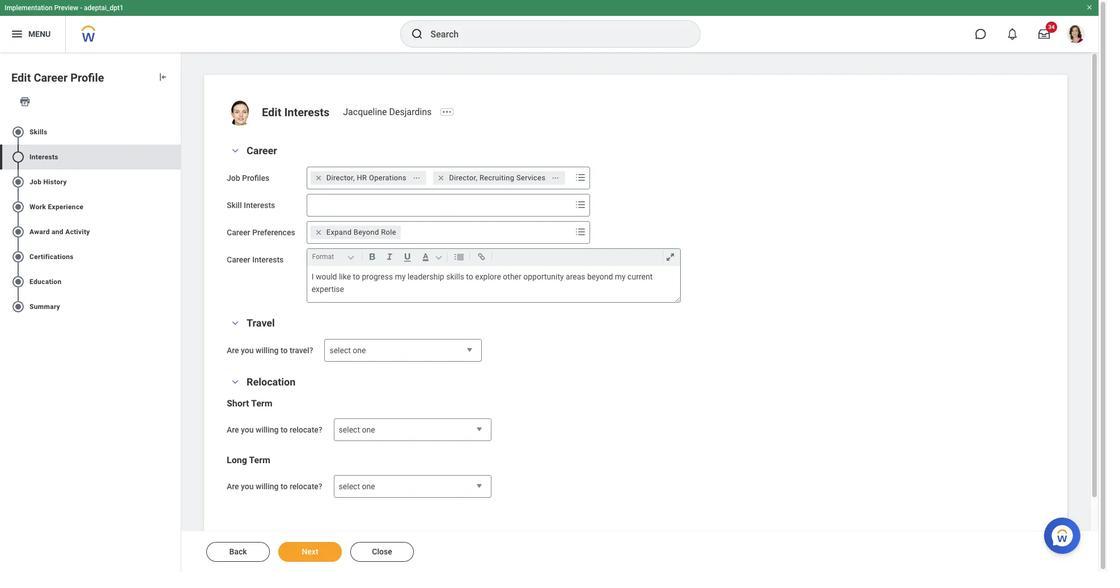 Task type: vqa. For each thing, say whether or not it's contained in the screenshot.
the Profiles
yes



Task type: describe. For each thing, give the bounding box(es) containing it.
travel?
[[290, 346, 313, 355]]

skills
[[446, 272, 464, 281]]

format group
[[310, 249, 683, 266]]

edit interests
[[262, 105, 330, 119]]

work experience
[[29, 203, 84, 211]]

to for select one dropdown button inside the short term group
[[281, 425, 288, 434]]

education link
[[0, 269, 181, 294]]

job history link
[[0, 169, 181, 194]]

director, recruiting services, press delete to clear value. option
[[433, 171, 566, 185]]

related actions image for director, hr operations
[[413, 174, 421, 182]]

x small image for director, recruiting services
[[436, 172, 447, 184]]

skills
[[29, 128, 47, 136]]

long term button
[[227, 455, 270, 466]]

services
[[517, 174, 546, 182]]

-
[[80, 4, 82, 12]]

expand beyond role, press delete to clear value. option
[[311, 226, 401, 239]]

justify image
[[10, 27, 24, 41]]

print image
[[19, 96, 31, 107]]

inbox large image
[[1039, 28, 1050, 40]]

skill
[[227, 201, 242, 210]]

director, hr operations
[[326, 174, 407, 182]]

long term
[[227, 455, 270, 466]]

error image for skills
[[170, 125, 181, 139]]

career interests
[[227, 255, 284, 264]]

notifications large image
[[1007, 28, 1019, 40]]

director, recruiting services element
[[449, 173, 546, 183]]

long term group
[[227, 455, 1045, 499]]

select one button for long term
[[334, 475, 491, 499]]

job profiles
[[227, 174, 269, 183]]

jacqueline
[[343, 107, 387, 117]]

2 my from the left
[[615, 272, 626, 281]]

link image
[[474, 250, 489, 264]]

34
[[1049, 24, 1055, 30]]

director, hr operations element
[[326, 173, 407, 183]]

expand
[[326, 228, 352, 236]]

radio custom image for skills
[[11, 125, 25, 139]]

skill interests
[[227, 201, 275, 210]]

expand beyond role
[[326, 228, 396, 236]]

radio custom image for summary
[[11, 300, 25, 314]]

certifications link
[[0, 244, 181, 269]]

and
[[52, 228, 63, 236]]

interests for career
[[252, 255, 284, 264]]

career preferences
[[227, 228, 295, 237]]

willing for short term
[[256, 425, 279, 434]]

next
[[302, 547, 318, 556]]

radio custom image for certifications
[[11, 250, 25, 264]]

implementation preview -   adeptai_dpt1
[[5, 4, 124, 12]]

travel button
[[247, 317, 275, 329]]

relocation
[[247, 376, 296, 388]]

are you willing to relocate? for long term
[[227, 482, 322, 491]]

relocate? for short term
[[290, 425, 322, 434]]

format button
[[310, 251, 359, 263]]

would
[[316, 272, 337, 281]]

bulleted list image
[[452, 250, 467, 264]]

interests inside list
[[29, 153, 58, 161]]

menu
[[28, 29, 51, 38]]

travel
[[247, 317, 275, 329]]

progress
[[362, 272, 393, 281]]

are you willing to travel?
[[227, 346, 313, 355]]

one for long term
[[362, 482, 375, 491]]

close environment banner image
[[1087, 4, 1093, 11]]

one inside travel group
[[353, 346, 366, 355]]

action bar region
[[186, 531, 1099, 572]]

chevron down image
[[229, 378, 242, 386]]

expand beyond role element
[[326, 227, 396, 238]]

career for career
[[247, 145, 277, 157]]

opportunity
[[524, 272, 564, 281]]

italic image
[[382, 250, 397, 264]]

like
[[339, 272, 351, 281]]

transformation import image
[[157, 71, 168, 83]]

role
[[381, 228, 396, 236]]

radio custom image for interests
[[11, 150, 25, 164]]

next button
[[278, 542, 342, 562]]

one for short term
[[362, 425, 375, 434]]

work
[[29, 203, 46, 211]]

list containing skills
[[0, 115, 181, 324]]

director, recruiting services
[[449, 174, 546, 182]]

director, for director, hr operations
[[326, 174, 355, 182]]

close button
[[350, 542, 414, 562]]

edit for edit career profile
[[11, 71, 31, 85]]

menu banner
[[0, 0, 1099, 52]]

are inside travel group
[[227, 346, 239, 355]]

bold image
[[364, 250, 380, 264]]

radio custom image for job history
[[11, 175, 25, 189]]

hr
[[357, 174, 367, 182]]

select for long term
[[339, 482, 360, 491]]

summary link
[[0, 294, 181, 319]]

director, for director, recruiting services
[[449, 174, 478, 182]]

error image for work experience
[[170, 200, 181, 214]]

short term button
[[227, 398, 273, 409]]

profiles
[[242, 174, 269, 183]]

travel group
[[227, 316, 1045, 362]]

you for short
[[241, 425, 254, 434]]

radio custom image for education
[[11, 275, 25, 289]]

select one inside travel group
[[330, 346, 366, 355]]

summary
[[29, 303, 60, 311]]

to for select one dropdown button within long term group
[[281, 482, 288, 491]]

prompts image
[[574, 198, 587, 212]]

job for job history
[[29, 178, 42, 186]]

radio custom image for award and activity
[[11, 225, 25, 239]]

short term
[[227, 398, 273, 409]]

education
[[29, 278, 61, 286]]

desjardins
[[389, 107, 432, 117]]



Task type: locate. For each thing, give the bounding box(es) containing it.
select one button inside travel group
[[325, 339, 482, 362]]

error image
[[170, 125, 181, 139], [170, 200, 181, 214], [170, 275, 181, 289], [170, 300, 181, 314]]

career left profile at left top
[[34, 71, 68, 85]]

2 prompts image from the top
[[574, 225, 587, 239]]

close
[[372, 547, 392, 556]]

select one for long term
[[339, 482, 375, 491]]

are inside long term group
[[227, 482, 239, 491]]

back
[[229, 547, 247, 556]]

0 horizontal spatial edit
[[11, 71, 31, 85]]

1 vertical spatial prompts image
[[574, 225, 587, 239]]

willing inside long term group
[[256, 482, 279, 491]]

0 vertical spatial chevron down image
[[229, 147, 242, 155]]

you down long term button
[[241, 482, 254, 491]]

you inside short term group
[[241, 425, 254, 434]]

career
[[34, 71, 68, 85], [247, 145, 277, 157], [227, 228, 250, 237], [227, 255, 250, 264]]

2 related actions image from the left
[[552, 174, 560, 182]]

willing down travel button
[[256, 346, 279, 355]]

chevron down image for career
[[229, 147, 242, 155]]

career down career preferences
[[227, 255, 250, 264]]

select one for short term
[[339, 425, 375, 434]]

radio custom image inside interests link
[[11, 150, 25, 164]]

0 vertical spatial are
[[227, 346, 239, 355]]

1 horizontal spatial x small image
[[436, 172, 447, 184]]

relocate?
[[290, 425, 322, 434], [290, 482, 322, 491]]

1 director, from the left
[[326, 174, 355, 182]]

director, inside "element"
[[449, 174, 478, 182]]

select one
[[330, 346, 366, 355], [339, 425, 375, 434], [339, 482, 375, 491]]

are
[[227, 346, 239, 355], [227, 425, 239, 434], [227, 482, 239, 491]]

related actions image inside director, hr operations, press delete to clear value. option
[[413, 174, 421, 182]]

preferences
[[252, 228, 295, 237]]

x small image
[[313, 172, 324, 184]]

radio custom image inside work experience link
[[11, 200, 25, 214]]

select one button inside long term group
[[334, 475, 491, 499]]

menu button
[[0, 16, 65, 52]]

term for short term
[[251, 398, 273, 409]]

career up profiles on the top of the page
[[247, 145, 277, 157]]

director, hr operations, press delete to clear value. option
[[311, 171, 427, 185]]

2 radio custom image from the top
[[11, 225, 25, 239]]

list
[[0, 115, 181, 324]]

Skill Interests field
[[307, 195, 571, 216]]

select inside travel group
[[330, 346, 351, 355]]

error image for award and activity
[[170, 225, 181, 239]]

1 vertical spatial are
[[227, 425, 239, 434]]

preview
[[54, 4, 78, 12]]

are down the 'long'
[[227, 482, 239, 491]]

1 related actions image from the left
[[413, 174, 421, 182]]

job left profiles on the top of the page
[[227, 174, 240, 183]]

edit career profile
[[11, 71, 104, 85]]

profile logan mcneil image
[[1067, 25, 1085, 45]]

0 horizontal spatial x small image
[[313, 227, 324, 238]]

one
[[353, 346, 366, 355], [362, 425, 375, 434], [362, 482, 375, 491]]

1 error image from the top
[[170, 125, 181, 139]]

explore
[[475, 272, 501, 281]]

related actions image right services
[[552, 174, 560, 182]]

are you willing to relocate? for short term
[[227, 425, 322, 434]]

relocate? inside short term group
[[290, 425, 322, 434]]

1 relocate? from the top
[[290, 425, 322, 434]]

2 are you willing to relocate? from the top
[[227, 482, 322, 491]]

1 error image from the top
[[170, 150, 181, 164]]

maximize image
[[663, 250, 678, 264]]

term
[[251, 398, 273, 409], [249, 455, 270, 466]]

prompts image for job profiles
[[574, 171, 587, 184]]

chevron down image inside travel group
[[229, 319, 242, 327]]

director, inside option
[[326, 174, 355, 182]]

4 radio custom image from the top
[[11, 300, 25, 314]]

1 are you willing to relocate? from the top
[[227, 425, 322, 434]]

award
[[29, 228, 50, 236]]

my left current
[[615, 272, 626, 281]]

jacqueline desjardins element
[[343, 107, 439, 117]]

2 radio custom image from the top
[[11, 175, 25, 189]]

employee's photo (jacqueline desjardins) image
[[227, 100, 253, 126]]

work experience link
[[0, 194, 181, 219]]

1 horizontal spatial related actions image
[[552, 174, 560, 182]]

0 vertical spatial select
[[330, 346, 351, 355]]

0 vertical spatial willing
[[256, 346, 279, 355]]

select one inside long term group
[[339, 482, 375, 491]]

4 error image from the top
[[170, 300, 181, 314]]

edit up print icon
[[11, 71, 31, 85]]

error image inside summary link
[[170, 300, 181, 314]]

error image inside the certifications link
[[170, 250, 181, 264]]

chevron down image left travel
[[229, 319, 242, 327]]

edit right employee's photo (jacqueline desjardins)
[[262, 105, 282, 119]]

select inside short term group
[[339, 425, 360, 434]]

are you willing to relocate? down long term button
[[227, 482, 322, 491]]

error image for certifications
[[170, 250, 181, 264]]

you for long
[[241, 482, 254, 491]]

career down skill on the top
[[227, 228, 250, 237]]

search image
[[410, 27, 424, 41]]

1 vertical spatial x small image
[[313, 227, 324, 238]]

error image inside award and activity link
[[170, 225, 181, 239]]

implementation
[[5, 4, 53, 12]]

2 vertical spatial one
[[362, 482, 375, 491]]

2 director, from the left
[[449, 174, 478, 182]]

to
[[353, 272, 360, 281], [466, 272, 473, 281], [281, 346, 288, 355], [281, 425, 288, 434], [281, 482, 288, 491]]

radio custom image
[[11, 125, 25, 139], [11, 175, 25, 189], [11, 200, 25, 214], [11, 250, 25, 264]]

radio custom image inside award and activity link
[[11, 225, 25, 239]]

3 radio custom image from the top
[[11, 275, 25, 289]]

error image inside skills link
[[170, 125, 181, 139]]

long
[[227, 455, 247, 466]]

are down short
[[227, 425, 239, 434]]

beyond
[[354, 228, 379, 236]]

0 vertical spatial term
[[251, 398, 273, 409]]

willing down long term button
[[256, 482, 279, 491]]

x small image left expand
[[313, 227, 324, 238]]

you
[[241, 346, 254, 355], [241, 425, 254, 434], [241, 482, 254, 491]]

job left history
[[29, 178, 42, 186]]

x small image up skill interests field
[[436, 172, 447, 184]]

1 my from the left
[[395, 272, 406, 281]]

prompts image
[[574, 171, 587, 184], [574, 225, 587, 239]]

profile
[[70, 71, 104, 85]]

2 willing from the top
[[256, 425, 279, 434]]

interests link
[[0, 145, 181, 169]]

1 horizontal spatial edit
[[262, 105, 282, 119]]

back button
[[206, 542, 270, 562]]

radio custom image left summary
[[11, 300, 25, 314]]

related actions image for director, recruiting services
[[552, 174, 560, 182]]

0 vertical spatial are you willing to relocate?
[[227, 425, 322, 434]]

0 vertical spatial select one
[[330, 346, 366, 355]]

2 vertical spatial willing
[[256, 482, 279, 491]]

select one button for short term
[[334, 419, 491, 442]]

0 vertical spatial edit
[[11, 71, 31, 85]]

term down relocation button
[[251, 398, 273, 409]]

interests
[[284, 105, 330, 119], [29, 153, 58, 161], [244, 201, 275, 210], [252, 255, 284, 264]]

chevron down image left career button
[[229, 147, 242, 155]]

1 radio custom image from the top
[[11, 125, 25, 139]]

2 error image from the top
[[170, 200, 181, 214]]

term inside group
[[249, 455, 270, 466]]

to for select one dropdown button within the travel group
[[281, 346, 288, 355]]

you down 'short term' button
[[241, 425, 254, 434]]

select
[[330, 346, 351, 355], [339, 425, 360, 434], [339, 482, 360, 491]]

edit
[[11, 71, 31, 85], [262, 105, 282, 119]]

4 error image from the top
[[170, 250, 181, 264]]

error image for job history
[[170, 175, 181, 189]]

2 chevron down image from the top
[[229, 319, 242, 327]]

1 vertical spatial select one button
[[334, 419, 491, 442]]

other
[[503, 272, 522, 281]]

radio custom image left work
[[11, 200, 25, 214]]

activity
[[65, 228, 90, 236]]

relocate? inside long term group
[[290, 482, 322, 491]]

x small image inside "expand beyond role, press delete to clear value." option
[[313, 227, 324, 238]]

i
[[312, 272, 314, 281]]

are for short
[[227, 425, 239, 434]]

4 radio custom image from the top
[[11, 250, 25, 264]]

Search Workday  search field
[[431, 22, 677, 47]]

1 vertical spatial one
[[362, 425, 375, 434]]

x small image for expand beyond role
[[313, 227, 324, 238]]

radio custom image
[[11, 150, 25, 164], [11, 225, 25, 239], [11, 275, 25, 289], [11, 300, 25, 314]]

0 vertical spatial one
[[353, 346, 366, 355]]

areas
[[566, 272, 586, 281]]

short term group
[[227, 398, 1045, 442]]

award and activity
[[29, 228, 90, 236]]

1 horizontal spatial director,
[[449, 174, 478, 182]]

award and activity link
[[0, 219, 181, 244]]

radio custom image inside skills link
[[11, 125, 25, 139]]

job inside career group
[[227, 174, 240, 183]]

select one button
[[325, 339, 482, 362], [334, 419, 491, 442], [334, 475, 491, 499]]

2 error image from the top
[[170, 175, 181, 189]]

chevron down image
[[229, 147, 242, 155], [229, 319, 242, 327]]

radio custom image left the skills
[[11, 125, 25, 139]]

are for long
[[227, 482, 239, 491]]

3 willing from the top
[[256, 482, 279, 491]]

2 vertical spatial you
[[241, 482, 254, 491]]

director, left "recruiting"
[[449, 174, 478, 182]]

relocate? for long term
[[290, 482, 322, 491]]

0 horizontal spatial my
[[395, 272, 406, 281]]

jacqueline desjardins
[[343, 107, 432, 117]]

i would like to progress my leadership skills to explore other opportunity areas beyond my current expertise
[[312, 272, 655, 294]]

1 radio custom image from the top
[[11, 150, 25, 164]]

job history
[[29, 178, 67, 186]]

0 horizontal spatial related actions image
[[413, 174, 421, 182]]

2 vertical spatial are
[[227, 482, 239, 491]]

34 button
[[1032, 22, 1058, 47]]

history
[[43, 178, 67, 186]]

1 vertical spatial edit
[[262, 105, 282, 119]]

error image for summary
[[170, 300, 181, 314]]

are up chevron down image
[[227, 346, 239, 355]]

certifications
[[29, 253, 74, 261]]

adeptai_dpt1
[[84, 4, 124, 12]]

are you willing to relocate? down short term
[[227, 425, 322, 434]]

recruiting
[[480, 174, 515, 182]]

error image inside education "link"
[[170, 275, 181, 289]]

director, left hr at the left top
[[326, 174, 355, 182]]

3 error image from the top
[[170, 275, 181, 289]]

items selected for job profiles list box
[[307, 168, 573, 188]]

1 vertical spatial you
[[241, 425, 254, 434]]

1 vertical spatial term
[[249, 455, 270, 466]]

short
[[227, 398, 249, 409]]

term inside group
[[251, 398, 273, 409]]

1 vertical spatial relocate?
[[290, 482, 322, 491]]

interests for skill
[[244, 201, 275, 210]]

willing inside short term group
[[256, 425, 279, 434]]

term for long term
[[249, 455, 270, 466]]

you inside travel group
[[241, 346, 254, 355]]

1 vertical spatial select
[[339, 425, 360, 434]]

relocation group
[[227, 375, 1045, 499]]

0 vertical spatial prompts image
[[574, 171, 587, 184]]

prompts image down prompts icon
[[574, 225, 587, 239]]

radio custom image left the certifications
[[11, 250, 25, 264]]

prompts image for career preferences
[[574, 225, 587, 239]]

my
[[395, 272, 406, 281], [615, 272, 626, 281]]

1 vertical spatial chevron down image
[[229, 319, 242, 327]]

3 you from the top
[[241, 482, 254, 491]]

skills link
[[0, 120, 181, 145]]

operations
[[369, 174, 407, 182]]

are you willing to relocate? inside long term group
[[227, 482, 322, 491]]

radio custom image for work experience
[[11, 200, 25, 214]]

radio custom image left 'education'
[[11, 275, 25, 289]]

underline image
[[400, 250, 416, 264]]

3 radio custom image from the top
[[11, 200, 25, 214]]

select one button inside short term group
[[334, 419, 491, 442]]

0 vertical spatial you
[[241, 346, 254, 355]]

radio custom image left job history
[[11, 175, 25, 189]]

1 vertical spatial are you willing to relocate?
[[227, 482, 322, 491]]

1 horizontal spatial job
[[227, 174, 240, 183]]

0 horizontal spatial director,
[[326, 174, 355, 182]]

interests for edit
[[284, 105, 330, 119]]

error image for education
[[170, 275, 181, 289]]

willing inside travel group
[[256, 346, 279, 355]]

job inside list
[[29, 178, 42, 186]]

beyond
[[588, 272, 613, 281]]

term right the 'long'
[[249, 455, 270, 466]]

1 vertical spatial willing
[[256, 425, 279, 434]]

Career Interests text field
[[307, 266, 680, 302]]

1 are from the top
[[227, 346, 239, 355]]

job for job profiles
[[227, 174, 240, 183]]

1 chevron down image from the top
[[229, 147, 242, 155]]

willing for long term
[[256, 482, 279, 491]]

chevron down image for travel
[[229, 319, 242, 327]]

career button
[[247, 145, 277, 157]]

select for short term
[[339, 425, 360, 434]]

2 you from the top
[[241, 425, 254, 434]]

to inside long term group
[[281, 482, 288, 491]]

2 vertical spatial select one button
[[334, 475, 491, 499]]

error image inside work experience link
[[170, 200, 181, 214]]

related actions image right operations
[[413, 174, 421, 182]]

experience
[[48, 203, 84, 211]]

3 error image from the top
[[170, 225, 181, 239]]

error image
[[170, 150, 181, 164], [170, 175, 181, 189], [170, 225, 181, 239], [170, 250, 181, 264]]

2 relocate? from the top
[[290, 482, 322, 491]]

career group
[[227, 144, 1045, 303]]

radio custom image down print icon
[[11, 150, 25, 164]]

leadership
[[408, 272, 444, 281]]

1 you from the top
[[241, 346, 254, 355]]

one inside long term group
[[362, 482, 375, 491]]

0 vertical spatial select one button
[[325, 339, 482, 362]]

2 vertical spatial select one
[[339, 482, 375, 491]]

1 willing from the top
[[256, 346, 279, 355]]

2 vertical spatial select
[[339, 482, 360, 491]]

my down underline image
[[395, 272, 406, 281]]

3 are from the top
[[227, 482, 239, 491]]

are you willing to relocate? inside short term group
[[227, 425, 322, 434]]

relocation button
[[247, 376, 296, 388]]

0 vertical spatial relocate?
[[290, 425, 322, 434]]

to inside travel group
[[281, 346, 288, 355]]

one inside short term group
[[362, 425, 375, 434]]

1 horizontal spatial my
[[615, 272, 626, 281]]

director,
[[326, 174, 355, 182], [449, 174, 478, 182]]

expertise
[[312, 285, 344, 294]]

related actions image
[[413, 174, 421, 182], [552, 174, 560, 182]]

willing
[[256, 346, 279, 355], [256, 425, 279, 434], [256, 482, 279, 491]]

are you willing to relocate?
[[227, 425, 322, 434], [227, 482, 322, 491]]

format
[[312, 253, 334, 261]]

to inside short term group
[[281, 425, 288, 434]]

you inside long term group
[[241, 482, 254, 491]]

current
[[628, 272, 653, 281]]

error image inside interests link
[[170, 150, 181, 164]]

related actions image inside the director, recruiting services, press delete to clear value. option
[[552, 174, 560, 182]]

prompts image up prompts icon
[[574, 171, 587, 184]]

0 horizontal spatial job
[[29, 178, 42, 186]]

error image for interests
[[170, 150, 181, 164]]

select one inside short term group
[[339, 425, 375, 434]]

career for career preferences
[[227, 228, 250, 237]]

2 are from the top
[[227, 425, 239, 434]]

radio custom image left the 'award'
[[11, 225, 25, 239]]

edit for edit interests
[[262, 105, 282, 119]]

1 prompts image from the top
[[574, 171, 587, 184]]

x small image
[[436, 172, 447, 184], [313, 227, 324, 238]]

job
[[227, 174, 240, 183], [29, 178, 42, 186]]

willing down short term
[[256, 425, 279, 434]]

0 vertical spatial x small image
[[436, 172, 447, 184]]

you down travel
[[241, 346, 254, 355]]

error image inside job history link
[[170, 175, 181, 189]]

are inside short term group
[[227, 425, 239, 434]]

career for career interests
[[227, 255, 250, 264]]

select inside long term group
[[339, 482, 360, 491]]

1 vertical spatial select one
[[339, 425, 375, 434]]



